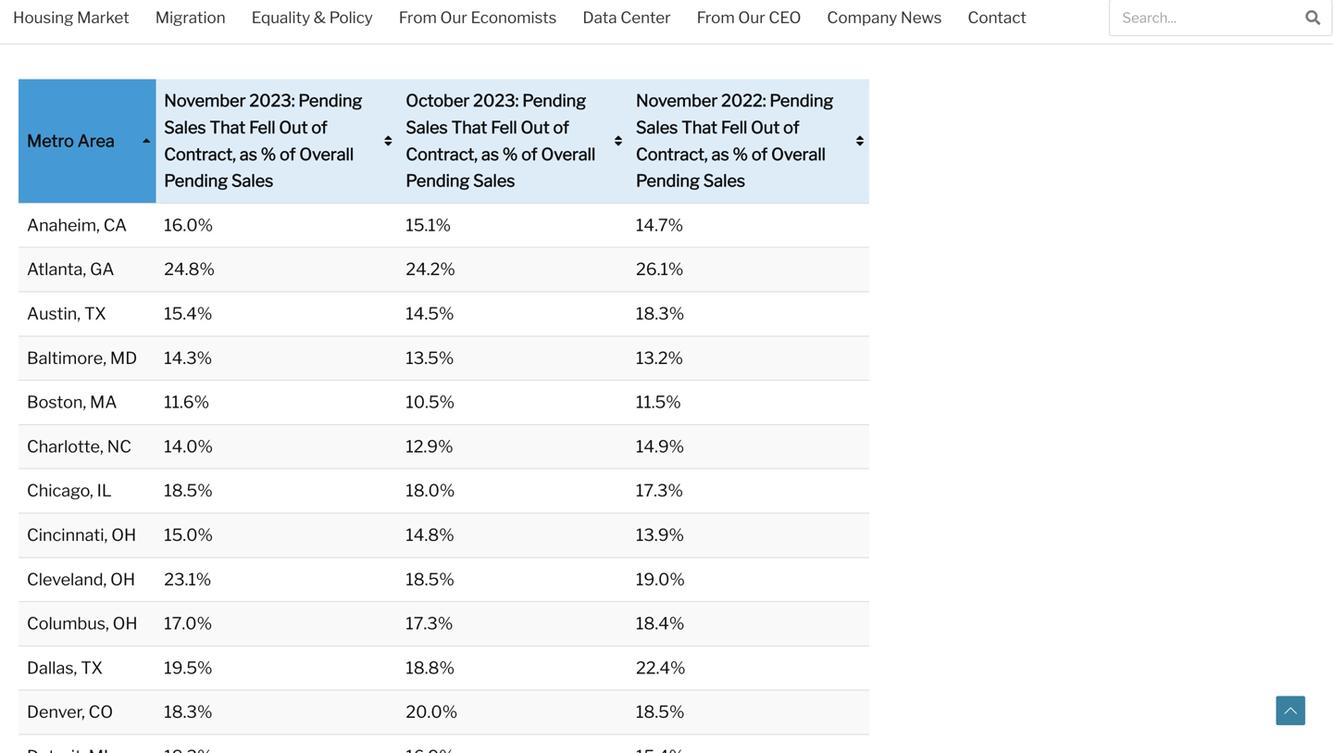 Task type: vqa. For each thing, say whether or not it's contained in the screenshot.
top the Exclude
no



Task type: describe. For each thing, give the bounding box(es) containing it.
data below came from a list of the 50 most populous metro areas.
[[19, 34, 526, 54]]

atlanta, ga
[[27, 259, 114, 279]]

2023: for november
[[249, 91, 295, 111]]

11.6%
[[164, 392, 209, 412]]

1 horizontal spatial 17.3%
[[636, 480, 684, 501]]

11.5%
[[636, 392, 682, 412]]

oh for cincinnati, oh
[[111, 525, 136, 545]]

tx for dallas, tx
[[81, 658, 103, 678]]

md
[[110, 348, 137, 368]]

pending down areas.
[[523, 91, 586, 111]]

15.4%
[[164, 303, 212, 324]]

19.5%
[[164, 658, 213, 678]]

equality & policy link
[[239, 0, 386, 39]]

search image
[[1306, 10, 1321, 25]]

18.4%
[[636, 613, 685, 634]]

chicago,
[[27, 480, 93, 501]]

14.9%
[[636, 436, 685, 457]]

15.1%
[[406, 215, 451, 235]]

14.7%
[[636, 215, 684, 235]]

our for ceo
[[739, 8, 766, 27]]

ga
[[90, 259, 114, 279]]

that for october 2023: pending sales that fell out of contract, as % of overall pending sales
[[452, 117, 488, 138]]

13.5%
[[406, 348, 454, 368]]

data center link
[[570, 0, 684, 39]]

1 vertical spatial 18.3%
[[164, 702, 213, 722]]

charlotte,
[[27, 436, 104, 457]]

20.0%
[[406, 702, 458, 722]]

12.9%
[[406, 436, 454, 457]]

1 horizontal spatial 18.3%
[[636, 303, 685, 324]]

tx for austin, tx
[[84, 303, 106, 324]]

from our economists link
[[386, 0, 570, 39]]

charlotte, nc
[[27, 436, 132, 457]]

2022:
[[722, 91, 767, 111]]

baltimore,
[[27, 348, 107, 368]]

october
[[406, 91, 470, 111]]

november for november 2022: pending sales that fell out of contract, as % of overall pending sales
[[636, 91, 718, 111]]

the
[[255, 34, 281, 54]]

contract, for october 2023: pending sales that fell out of contract, as % of overall pending sales
[[406, 144, 478, 164]]

out for november 2022: pending sales that fell out of contract, as % of overall pending sales
[[751, 117, 780, 138]]

% for october 2023: pending sales that fell out of contract, as % of overall pending sales
[[503, 144, 518, 164]]

november 2022: pending sales that fell out of contract, as % of overall pending sales
[[636, 91, 834, 191]]

22.4%
[[636, 658, 686, 678]]

0 vertical spatial 18.5%
[[164, 480, 213, 501]]

fell for october 2023: pending sales that fell out of contract, as % of overall pending sales
[[491, 117, 517, 138]]

from for from our ceo
[[697, 8, 735, 27]]

&
[[314, 8, 326, 27]]

18.0%
[[406, 480, 455, 501]]

migration link
[[142, 0, 239, 39]]

boston,
[[27, 392, 86, 412]]

chicago, il
[[27, 480, 112, 501]]

24.8%
[[164, 259, 215, 279]]

13.9%
[[636, 525, 685, 545]]

anaheim,
[[27, 215, 100, 235]]

23.1%
[[164, 569, 211, 589]]

cleveland,
[[27, 569, 107, 589]]

denver,
[[27, 702, 85, 722]]

co
[[89, 702, 113, 722]]

a
[[196, 34, 206, 54]]

boston, ma
[[27, 392, 117, 412]]

contract, for november 2023: pending sales that fell out of contract, as % of overall pending sales
[[164, 144, 236, 164]]

overall for november 2022: pending sales that fell out of contract, as % of overall pending sales
[[772, 144, 826, 164]]

housing market link
[[0, 0, 142, 39]]

pending up '16.0%'
[[164, 171, 228, 191]]

ca
[[103, 215, 127, 235]]

that for november 2023: pending sales that fell out of contract, as % of overall pending sales
[[210, 117, 246, 138]]

that for november 2022: pending sales that fell out of contract, as % of overall pending sales
[[682, 117, 718, 138]]

% for november 2023: pending sales that fell out of contract, as % of overall pending sales
[[261, 144, 276, 164]]

Search... search field
[[1111, 0, 1295, 35]]

nc
[[107, 436, 132, 457]]

policy
[[329, 8, 373, 27]]

metro
[[429, 34, 476, 54]]

market
[[77, 8, 129, 27]]

cincinnati, oh
[[27, 525, 136, 545]]

14.8%
[[406, 525, 455, 545]]

our for economists
[[440, 8, 468, 27]]

dallas, tx
[[27, 658, 103, 678]]

metro
[[27, 131, 74, 151]]

10.5%
[[406, 392, 455, 412]]

austin, tx
[[27, 303, 106, 324]]

october 2023: pending sales that fell out of contract, as % of overall pending sales
[[406, 91, 596, 191]]

out for november 2023: pending sales that fell out of contract, as % of overall pending sales
[[279, 117, 308, 138]]

came
[[109, 34, 152, 54]]

company news
[[828, 8, 942, 27]]

center
[[621, 8, 671, 27]]

dallas,
[[27, 658, 77, 678]]



Task type: locate. For each thing, give the bounding box(es) containing it.
2023:
[[249, 91, 295, 111], [473, 91, 519, 111]]

2 horizontal spatial that
[[682, 117, 718, 138]]

3 as from the left
[[712, 144, 730, 164]]

data for data below came from a list of the 50 most populous metro areas.
[[19, 34, 55, 54]]

2 out from the left
[[521, 117, 550, 138]]

3 that from the left
[[682, 117, 718, 138]]

0 horizontal spatial 2023:
[[249, 91, 295, 111]]

19.0%
[[636, 569, 685, 589]]

out for october 2023: pending sales that fell out of contract, as % of overall pending sales
[[521, 117, 550, 138]]

1 horizontal spatial from
[[697, 8, 735, 27]]

oh
[[111, 525, 136, 545], [110, 569, 135, 589], [113, 613, 138, 634]]

fell down the
[[249, 117, 276, 138]]

as inside 'november 2022: pending sales that fell out of contract, as % of overall pending sales'
[[712, 144, 730, 164]]

company news link
[[815, 0, 955, 39]]

il
[[97, 480, 112, 501]]

migration
[[155, 8, 226, 27]]

3 % from the left
[[733, 144, 748, 164]]

contract, inside november 2023: pending sales that fell out of contract, as % of overall pending sales
[[164, 144, 236, 164]]

contact
[[968, 8, 1027, 27]]

out inside october 2023: pending sales that fell out of contract, as % of overall pending sales
[[521, 117, 550, 138]]

18.3% down 26.1%
[[636, 303, 685, 324]]

1 vertical spatial oh
[[110, 569, 135, 589]]

1 vertical spatial data
[[19, 34, 55, 54]]

2 horizontal spatial out
[[751, 117, 780, 138]]

columbus,
[[27, 613, 109, 634]]

out down areas.
[[521, 117, 550, 138]]

fell inside november 2023: pending sales that fell out of contract, as % of overall pending sales
[[249, 117, 276, 138]]

as for november 2022: pending sales that fell out of contract, as % of overall pending sales
[[712, 144, 730, 164]]

that inside october 2023: pending sales that fell out of contract, as % of overall pending sales
[[452, 117, 488, 138]]

1 horizontal spatial overall
[[541, 144, 596, 164]]

our inside from our ceo link
[[739, 8, 766, 27]]

pending down most
[[299, 91, 362, 111]]

contract, up the 14.7%
[[636, 144, 708, 164]]

1 % from the left
[[261, 144, 276, 164]]

november inside november 2023: pending sales that fell out of contract, as % of overall pending sales
[[164, 91, 246, 111]]

1 horizontal spatial out
[[521, 117, 550, 138]]

fell inside 'november 2022: pending sales that fell out of contract, as % of overall pending sales'
[[721, 117, 748, 138]]

november left '2022:'
[[636, 91, 718, 111]]

0 horizontal spatial as
[[240, 144, 257, 164]]

3 overall from the left
[[772, 144, 826, 164]]

0 horizontal spatial 17.3%
[[406, 613, 453, 634]]

from up populous
[[399, 8, 437, 27]]

16.0%
[[164, 215, 213, 235]]

18.3% down 19.5%
[[164, 702, 213, 722]]

contract, inside october 2023: pending sales that fell out of contract, as % of overall pending sales
[[406, 144, 478, 164]]

cleveland, oh
[[27, 569, 135, 589]]

as inside october 2023: pending sales that fell out of contract, as % of overall pending sales
[[482, 144, 499, 164]]

2 % from the left
[[503, 144, 518, 164]]

contact link
[[955, 0, 1040, 39]]

november inside 'november 2022: pending sales that fell out of contract, as % of overall pending sales'
[[636, 91, 718, 111]]

economists
[[471, 8, 557, 27]]

1 horizontal spatial %
[[503, 144, 518, 164]]

fell down areas.
[[491, 117, 517, 138]]

0 vertical spatial tx
[[84, 303, 106, 324]]

3 contract, from the left
[[636, 144, 708, 164]]

housing market
[[13, 8, 129, 27]]

% for november 2022: pending sales that fell out of contract, as % of overall pending sales
[[733, 144, 748, 164]]

as inside november 2023: pending sales that fell out of contract, as % of overall pending sales
[[240, 144, 257, 164]]

of
[[236, 34, 252, 54], [312, 117, 328, 138], [553, 117, 570, 138], [784, 117, 800, 138], [280, 144, 296, 164], [522, 144, 538, 164], [752, 144, 768, 164]]

our
[[440, 8, 468, 27], [739, 8, 766, 27]]

from left ceo
[[697, 8, 735, 27]]

ceo
[[769, 8, 802, 27]]

0 vertical spatial 18.3%
[[636, 303, 685, 324]]

1 horizontal spatial fell
[[491, 117, 517, 138]]

1 november from the left
[[164, 91, 246, 111]]

0 horizontal spatial overall
[[299, 144, 354, 164]]

2023: down areas.
[[473, 91, 519, 111]]

november for november 2023: pending sales that fell out of contract, as % of overall pending sales
[[164, 91, 246, 111]]

anaheim, ca
[[27, 215, 127, 235]]

contract, down october
[[406, 144, 478, 164]]

that
[[210, 117, 246, 138], [452, 117, 488, 138], [682, 117, 718, 138]]

17.3% up 18.8%
[[406, 613, 453, 634]]

fell down '2022:'
[[721, 117, 748, 138]]

as for october 2023: pending sales that fell out of contract, as % of overall pending sales
[[482, 144, 499, 164]]

ma
[[90, 392, 117, 412]]

2 november from the left
[[636, 91, 718, 111]]

2023: for october
[[473, 91, 519, 111]]

fell for november 2023: pending sales that fell out of contract, as % of overall pending sales
[[249, 117, 276, 138]]

2 horizontal spatial as
[[712, 144, 730, 164]]

atlanta,
[[27, 259, 86, 279]]

oh down il
[[111, 525, 136, 545]]

equality & policy
[[252, 8, 373, 27]]

2023: inside november 2023: pending sales that fell out of contract, as % of overall pending sales
[[249, 91, 295, 111]]

0 horizontal spatial from
[[399, 8, 437, 27]]

fell for november 2022: pending sales that fell out of contract, as % of overall pending sales
[[721, 117, 748, 138]]

1 horizontal spatial 18.5%
[[406, 569, 455, 589]]

1 vertical spatial tx
[[81, 658, 103, 678]]

cincinnati,
[[27, 525, 108, 545]]

columbus, oh
[[27, 613, 138, 634]]

% inside october 2023: pending sales that fell out of contract, as % of overall pending sales
[[503, 144, 518, 164]]

2 horizontal spatial 18.5%
[[636, 702, 685, 722]]

from
[[399, 8, 437, 27], [697, 8, 735, 27]]

oh for columbus, oh
[[113, 613, 138, 634]]

pending right '2022:'
[[770, 91, 834, 111]]

0 horizontal spatial 18.3%
[[164, 702, 213, 722]]

2 horizontal spatial contract,
[[636, 144, 708, 164]]

1 horizontal spatial november
[[636, 91, 718, 111]]

0 vertical spatial 17.3%
[[636, 480, 684, 501]]

areas.
[[480, 34, 526, 54]]

that inside november 2023: pending sales that fell out of contract, as % of overall pending sales
[[210, 117, 246, 138]]

our up metro
[[440, 8, 468, 27]]

metro area
[[27, 131, 115, 151]]

tx right dallas,
[[81, 658, 103, 678]]

data left center
[[583, 8, 617, 27]]

2 vertical spatial oh
[[113, 613, 138, 634]]

3 fell from the left
[[721, 117, 748, 138]]

1 our from the left
[[440, 8, 468, 27]]

1 horizontal spatial contract,
[[406, 144, 478, 164]]

pending up the 14.7%
[[636, 171, 700, 191]]

0 horizontal spatial out
[[279, 117, 308, 138]]

tx
[[84, 303, 106, 324], [81, 658, 103, 678]]

2 vertical spatial 18.5%
[[636, 702, 685, 722]]

18.8%
[[406, 658, 455, 678]]

list
[[209, 34, 232, 54]]

out inside november 2023: pending sales that fell out of contract, as % of overall pending sales
[[279, 117, 308, 138]]

november
[[164, 91, 246, 111], [636, 91, 718, 111]]

fell inside october 2023: pending sales that fell out of contract, as % of overall pending sales
[[491, 117, 517, 138]]

contract, for november 2022: pending sales that fell out of contract, as % of overall pending sales
[[636, 144, 708, 164]]

%
[[261, 144, 276, 164], [503, 144, 518, 164], [733, 144, 748, 164]]

1 horizontal spatial 2023:
[[473, 91, 519, 111]]

18.5%
[[164, 480, 213, 501], [406, 569, 455, 589], [636, 702, 685, 722]]

out down '2022:'
[[751, 117, 780, 138]]

contract, inside 'november 2022: pending sales that fell out of contract, as % of overall pending sales'
[[636, 144, 708, 164]]

contract, up '16.0%'
[[164, 144, 236, 164]]

equality
[[252, 8, 310, 27]]

our left ceo
[[739, 8, 766, 27]]

18.3%
[[636, 303, 685, 324], [164, 702, 213, 722]]

1 2023: from the left
[[249, 91, 295, 111]]

0 horizontal spatial %
[[261, 144, 276, 164]]

tx right 'austin,'
[[84, 303, 106, 324]]

0 horizontal spatial november
[[164, 91, 246, 111]]

area
[[78, 131, 115, 151]]

fell
[[249, 117, 276, 138], [491, 117, 517, 138], [721, 117, 748, 138]]

overall inside 'november 2022: pending sales that fell out of contract, as % of overall pending sales'
[[772, 144, 826, 164]]

1 vertical spatial 17.3%
[[406, 613, 453, 634]]

oh right cleveland,
[[110, 569, 135, 589]]

overall inside october 2023: pending sales that fell out of contract, as % of overall pending sales
[[541, 144, 596, 164]]

populous
[[354, 34, 426, 54]]

1 contract, from the left
[[164, 144, 236, 164]]

data down housing
[[19, 34, 55, 54]]

1 out from the left
[[279, 117, 308, 138]]

1 horizontal spatial data
[[583, 8, 617, 27]]

from
[[155, 34, 193, 54]]

sales
[[164, 117, 206, 138], [406, 117, 448, 138], [636, 117, 678, 138], [232, 171, 274, 191], [473, 171, 515, 191], [704, 171, 746, 191]]

14.5%
[[406, 303, 454, 324]]

0 horizontal spatial that
[[210, 117, 246, 138]]

15.0%
[[164, 525, 213, 545]]

0 vertical spatial data
[[583, 8, 617, 27]]

2 fell from the left
[[491, 117, 517, 138]]

14.0%
[[164, 436, 213, 457]]

1 as from the left
[[240, 144, 257, 164]]

0 vertical spatial oh
[[111, 525, 136, 545]]

1 vertical spatial 18.5%
[[406, 569, 455, 589]]

17.3%
[[636, 480, 684, 501], [406, 613, 453, 634]]

1 horizontal spatial that
[[452, 117, 488, 138]]

0 horizontal spatial contract,
[[164, 144, 236, 164]]

1 from from the left
[[399, 8, 437, 27]]

% inside november 2023: pending sales that fell out of contract, as % of overall pending sales
[[261, 144, 276, 164]]

oh right the columbus,
[[113, 613, 138, 634]]

1 horizontal spatial as
[[482, 144, 499, 164]]

most
[[311, 34, 350, 54]]

2 as from the left
[[482, 144, 499, 164]]

2 horizontal spatial overall
[[772, 144, 826, 164]]

company
[[828, 8, 898, 27]]

from our ceo link
[[684, 0, 815, 39]]

0 horizontal spatial our
[[440, 8, 468, 27]]

out inside 'november 2022: pending sales that fell out of contract, as % of overall pending sales'
[[751, 117, 780, 138]]

overall inside november 2023: pending sales that fell out of contract, as % of overall pending sales
[[299, 144, 354, 164]]

0 horizontal spatial 18.5%
[[164, 480, 213, 501]]

2 horizontal spatial %
[[733, 144, 748, 164]]

oh for cleveland, oh
[[110, 569, 135, 589]]

from our economists
[[399, 8, 557, 27]]

overall for october 2023: pending sales that fell out of contract, as % of overall pending sales
[[541, 144, 596, 164]]

our inside 'from our economists' link
[[440, 8, 468, 27]]

0 horizontal spatial data
[[19, 34, 55, 54]]

17.3% up 13.9%
[[636, 480, 684, 501]]

denver, co
[[27, 702, 113, 722]]

3 out from the left
[[751, 117, 780, 138]]

None search field
[[1110, 0, 1333, 36]]

18.5% down 14.0%
[[164, 480, 213, 501]]

0 horizontal spatial fell
[[249, 117, 276, 138]]

housing
[[13, 8, 74, 27]]

overall for november 2023: pending sales that fell out of contract, as % of overall pending sales
[[299, 144, 354, 164]]

that inside 'november 2022: pending sales that fell out of contract, as % of overall pending sales'
[[682, 117, 718, 138]]

as for november 2023: pending sales that fell out of contract, as % of overall pending sales
[[240, 144, 257, 164]]

1 overall from the left
[[299, 144, 354, 164]]

below
[[59, 34, 105, 54]]

2 our from the left
[[739, 8, 766, 27]]

13.2%
[[636, 348, 684, 368]]

14.3%
[[164, 348, 212, 368]]

2023: down data below came from a list of the 50 most populous metro areas.
[[249, 91, 295, 111]]

baltimore, md
[[27, 348, 137, 368]]

austin,
[[27, 303, 81, 324]]

november 2023: pending sales that fell out of contract, as % of overall pending sales
[[164, 91, 362, 191]]

data for data center
[[583, 8, 617, 27]]

out down 50
[[279, 117, 308, 138]]

2 overall from the left
[[541, 144, 596, 164]]

1 horizontal spatial our
[[739, 8, 766, 27]]

18.5% down 22.4%
[[636, 702, 685, 722]]

data center
[[583, 8, 671, 27]]

pending up 15.1%
[[406, 171, 470, 191]]

% inside 'november 2022: pending sales that fell out of contract, as % of overall pending sales'
[[733, 144, 748, 164]]

contract,
[[164, 144, 236, 164], [406, 144, 478, 164], [636, 144, 708, 164]]

26.1%
[[636, 259, 684, 279]]

50
[[285, 34, 307, 54]]

17.0%
[[164, 613, 212, 634]]

1 fell from the left
[[249, 117, 276, 138]]

2023: inside october 2023: pending sales that fell out of contract, as % of overall pending sales
[[473, 91, 519, 111]]

november down a
[[164, 91, 246, 111]]

2 from from the left
[[697, 8, 735, 27]]

2 2023: from the left
[[473, 91, 519, 111]]

2 horizontal spatial fell
[[721, 117, 748, 138]]

as
[[240, 144, 257, 164], [482, 144, 499, 164], [712, 144, 730, 164]]

from for from our economists
[[399, 8, 437, 27]]

24.2%
[[406, 259, 456, 279]]

overall
[[299, 144, 354, 164], [541, 144, 596, 164], [772, 144, 826, 164]]

2 contract, from the left
[[406, 144, 478, 164]]

1 that from the left
[[210, 117, 246, 138]]

2 that from the left
[[452, 117, 488, 138]]

18.5% down '14.8%'
[[406, 569, 455, 589]]



